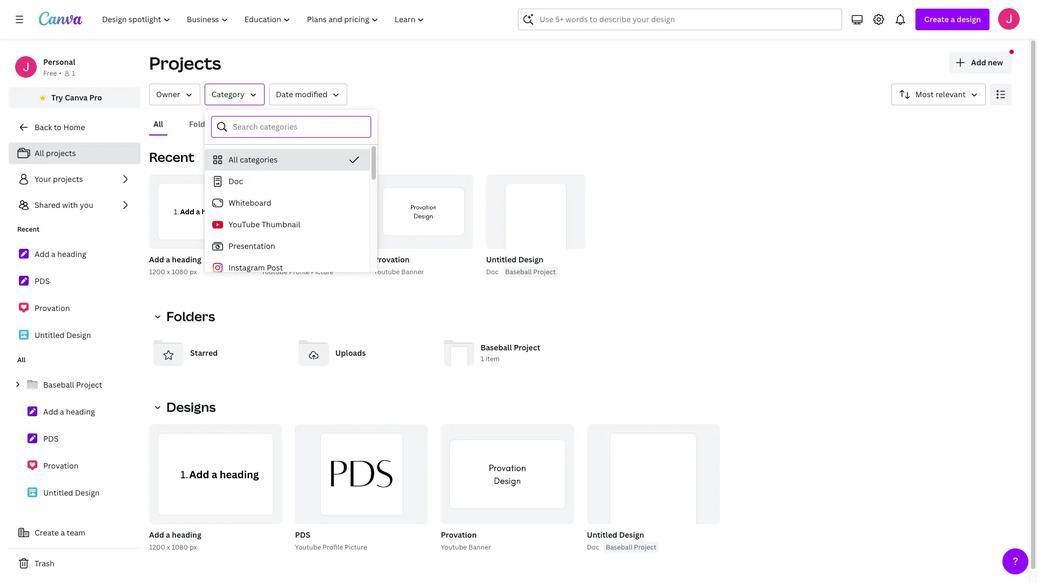 Task type: vqa. For each thing, say whether or not it's contained in the screenshot.
Team 1 icon to the right
no



Task type: describe. For each thing, give the bounding box(es) containing it.
all categories button
[[205, 149, 370, 171]]

1 horizontal spatial doc
[[486, 268, 499, 277]]

uploads link
[[294, 334, 431, 373]]

shared
[[35, 200, 60, 210]]

designs inside button
[[243, 119, 271, 129]]

pds youtube profile picture for pds button corresponding to the rightmost provation button
[[295, 530, 367, 552]]

designs button
[[149, 397, 222, 418]]

trash
[[35, 559, 54, 569]]

your projects link
[[9, 169, 141, 190]]

instagram post button
[[205, 257, 370, 279]]

post
[[267, 263, 283, 273]]

Sort by button
[[892, 84, 986, 105]]

2 provation link from the top
[[9, 455, 141, 478]]

most relevant
[[916, 89, 966, 99]]

list containing all projects
[[9, 143, 141, 216]]

try canva pro button
[[9, 88, 141, 108]]

1 pds link from the top
[[9, 270, 141, 293]]

baseball project for the topmost baseball project button
[[505, 268, 556, 277]]

untitled design button for the rightmost provation button
[[587, 529, 645, 542]]

you
[[80, 200, 93, 210]]

whiteboard button
[[205, 192, 370, 214]]

baseball inside baseball project 1 item
[[481, 343, 512, 353]]

add new
[[972, 57, 1004, 68]]

projects
[[149, 51, 221, 75]]

Search search field
[[540, 9, 821, 30]]

add a heading for second add a heading 'link' from the top of the page
[[43, 407, 95, 417]]

try canva pro
[[51, 92, 102, 103]]

1080 for the rightmost provation button
[[172, 543, 188, 552]]

back
[[35, 122, 52, 132]]

2 add a heading link from the top
[[9, 401, 141, 424]]

1 add a heading link from the top
[[9, 243, 141, 266]]

date
[[276, 89, 293, 99]]

thumbnail
[[262, 219, 301, 230]]

provation youtube banner for the left provation button
[[374, 255, 424, 277]]

team
[[67, 528, 85, 538]]

all button
[[149, 114, 168, 135]]

baseball project inside list
[[43, 380, 102, 390]]

Date modified button
[[269, 84, 348, 105]]

folders inside dropdown button
[[166, 308, 215, 325]]

create a team button
[[9, 523, 141, 544]]

1200 for the left provation button
[[149, 268, 165, 277]]

Search categories search field
[[233, 117, 364, 137]]

back to home
[[35, 122, 85, 132]]

try
[[51, 92, 63, 103]]

shared with you
[[35, 200, 93, 210]]

a inside 'create a design' dropdown button
[[951, 14, 956, 24]]

add a heading 1200 x 1080 px for the rightmost provation button
[[149, 530, 201, 552]]

category
[[212, 89, 245, 99]]

home
[[63, 122, 85, 132]]

baseball inside 'baseball project' link
[[43, 380, 74, 390]]

instagram post
[[229, 263, 283, 273]]

banner for the rightmost provation button
[[469, 543, 491, 552]]

with
[[62, 200, 78, 210]]

1 horizontal spatial provation button
[[441, 529, 477, 542]]

personal
[[43, 57, 75, 67]]

youtube for the rightmost provation button
[[441, 543, 467, 552]]

0 vertical spatial 1
[[72, 69, 75, 78]]

pds button for the left provation button
[[262, 253, 277, 267]]

relevant
[[936, 89, 966, 99]]

canva
[[65, 92, 88, 103]]

create a design
[[925, 14, 981, 24]]

add a heading 1200 x 1080 px for the left provation button
[[149, 255, 201, 277]]

create a team
[[35, 528, 85, 538]]

1 inside baseball project 1 item
[[481, 355, 484, 364]]

starred link
[[149, 334, 286, 373]]

presentation option
[[205, 236, 370, 257]]

2 untitled design link from the top
[[9, 482, 141, 505]]

youtube
[[229, 219, 260, 230]]

banner for the left provation button
[[402, 268, 424, 277]]

youtube thumbnail option
[[205, 214, 370, 236]]

profile for pds button corresponding to the rightmost provation button
[[323, 543, 343, 552]]

doc option
[[205, 171, 370, 192]]

create for create a team
[[35, 528, 59, 538]]

presentation button
[[205, 236, 370, 257]]

0 horizontal spatial provation button
[[374, 253, 410, 267]]

designs inside dropdown button
[[166, 398, 216, 416]]

doc button
[[205, 171, 370, 192]]

projects for all projects
[[46, 148, 76, 158]]

add a heading for 2nd add a heading 'link' from the bottom
[[35, 249, 86, 259]]

shared with you link
[[9, 195, 141, 216]]

pro
[[89, 92, 102, 103]]

add inside 'dropdown button'
[[972, 57, 987, 68]]

1 provation link from the top
[[9, 297, 141, 320]]

Owner button
[[149, 84, 200, 105]]

instagram post option
[[205, 257, 370, 279]]

free •
[[43, 69, 62, 78]]

categories
[[240, 155, 278, 165]]

to
[[54, 122, 62, 132]]

folders button
[[185, 114, 221, 135]]



Task type: locate. For each thing, give the bounding box(es) containing it.
1 vertical spatial pds link
[[9, 428, 141, 451]]

1080
[[172, 268, 188, 277], [172, 543, 188, 552]]

untitled design
[[486, 255, 544, 265], [35, 330, 91, 340], [43, 488, 100, 498], [587, 530, 645, 540]]

0 vertical spatial 1080
[[172, 268, 188, 277]]

1 vertical spatial baseball project button
[[604, 542, 659, 553]]

0 vertical spatial picture
[[311, 268, 334, 277]]

1 vertical spatial pds youtube profile picture
[[295, 530, 367, 552]]

1 vertical spatial folders
[[166, 308, 215, 325]]

all projects
[[35, 148, 76, 158]]

px for the left provation button
[[190, 268, 197, 277]]

1 horizontal spatial baseball project button
[[604, 542, 659, 553]]

1 vertical spatial list
[[9, 243, 141, 347]]

profile
[[289, 268, 310, 277], [323, 543, 343, 552]]

recent down shared
[[17, 225, 39, 234]]

2 list from the top
[[9, 243, 141, 347]]

projects
[[46, 148, 76, 158], [53, 174, 83, 184]]

2 x from the top
[[167, 543, 170, 552]]

1 vertical spatial px
[[190, 543, 197, 552]]

provation button
[[374, 253, 410, 267], [441, 529, 477, 542]]

1 horizontal spatial banner
[[469, 543, 491, 552]]

2 add a heading 1200 x 1080 px from the top
[[149, 530, 201, 552]]

all for all categories
[[229, 155, 238, 165]]

create inside dropdown button
[[925, 14, 949, 24]]

youtube thumbnail button
[[205, 214, 370, 236]]

None search field
[[519, 9, 843, 30]]

1 vertical spatial doc
[[486, 268, 499, 277]]

0 vertical spatial list
[[9, 143, 141, 216]]

1 x from the top
[[167, 268, 170, 277]]

youtube for pds button corresponding to the left provation button
[[262, 268, 288, 277]]

presentation
[[229, 241, 275, 251]]

provation
[[374, 255, 410, 265], [35, 303, 70, 313], [43, 461, 79, 471], [441, 530, 477, 540]]

doc inside button
[[229, 176, 243, 186]]

add a heading button for pds button corresponding to the left provation button
[[149, 253, 201, 267]]

1 add a heading 1200 x 1080 px from the top
[[149, 255, 201, 277]]

0 vertical spatial baseball project
[[505, 268, 556, 277]]

create left team
[[35, 528, 59, 538]]

1 add a heading button from the top
[[149, 253, 201, 267]]

0 horizontal spatial provation youtube banner
[[374, 255, 424, 277]]

1 horizontal spatial recent
[[149, 148, 194, 166]]

youtube
[[262, 268, 288, 277], [374, 268, 400, 277], [295, 543, 321, 552], [441, 543, 467, 552]]

0 vertical spatial profile
[[289, 268, 310, 277]]

0 vertical spatial banner
[[402, 268, 424, 277]]

1 vertical spatial add a heading link
[[9, 401, 141, 424]]

add new button
[[950, 52, 1012, 74]]

all categories
[[229, 155, 278, 165]]

untitled design link up 'baseball project' link
[[9, 324, 141, 347]]

untitled design link up team
[[9, 482, 141, 505]]

pds youtube profile picture
[[262, 255, 334, 277], [295, 530, 367, 552]]

pds button
[[262, 253, 277, 267], [295, 529, 311, 542]]

1 vertical spatial add a heading
[[43, 407, 95, 417]]

untitled design button for the left provation button
[[486, 253, 544, 267]]

add a heading button for pds button corresponding to the rightmost provation button
[[149, 529, 201, 542]]

1 horizontal spatial 1
[[481, 355, 484, 364]]

1 list from the top
[[9, 143, 141, 216]]

0 vertical spatial create
[[925, 14, 949, 24]]

0 vertical spatial untitled design button
[[486, 253, 544, 267]]

a
[[951, 14, 956, 24], [51, 249, 55, 259], [166, 255, 170, 265], [60, 407, 64, 417], [61, 528, 65, 538], [166, 530, 170, 540]]

1200
[[149, 268, 165, 277], [149, 543, 165, 552]]

1 vertical spatial provation youtube banner
[[441, 530, 491, 552]]

1 vertical spatial projects
[[53, 174, 83, 184]]

1 horizontal spatial designs
[[243, 119, 271, 129]]

add a heading down the shared with you
[[35, 249, 86, 259]]

1 horizontal spatial profile
[[323, 543, 343, 552]]

untitled
[[486, 255, 517, 265], [35, 330, 64, 340], [43, 488, 73, 498], [587, 530, 618, 540]]

0 horizontal spatial baseball project
[[43, 380, 102, 390]]

pds youtube profile picture for pds button corresponding to the left provation button
[[262, 255, 334, 277]]

instagram
[[229, 263, 265, 273]]

1080 for the left provation button
[[172, 268, 188, 277]]

2 vertical spatial baseball project
[[606, 543, 657, 552]]

1 vertical spatial untitled design button
[[587, 529, 645, 542]]

design
[[957, 14, 981, 24]]

1 horizontal spatial pds button
[[295, 529, 311, 542]]

list box containing all categories
[[205, 149, 370, 582]]

px
[[190, 268, 197, 277], [190, 543, 197, 552]]

0 vertical spatial px
[[190, 268, 197, 277]]

0 vertical spatial pds button
[[262, 253, 277, 267]]

1 vertical spatial 1
[[481, 355, 484, 364]]

0 vertical spatial add a heading link
[[9, 243, 141, 266]]

back to home link
[[9, 117, 141, 138]]

baseball project for bottommost baseball project button
[[606, 543, 657, 552]]

0 vertical spatial doc
[[229, 176, 243, 186]]

item
[[486, 355, 500, 364]]

0 horizontal spatial picture
[[311, 268, 334, 277]]

0 vertical spatial recent
[[149, 148, 194, 166]]

untitled design link
[[9, 324, 141, 347], [9, 482, 141, 505]]

pds
[[262, 255, 277, 265], [35, 276, 50, 286], [43, 434, 59, 444], [295, 530, 311, 540]]

all inside button
[[153, 119, 163, 129]]

james peterson image
[[999, 8, 1020, 30]]

1 vertical spatial pds button
[[295, 529, 311, 542]]

0 vertical spatial add a heading
[[35, 249, 86, 259]]

0 vertical spatial untitled design link
[[9, 324, 141, 347]]

folders inside button
[[189, 119, 217, 129]]

list containing baseball project
[[9, 374, 141, 505]]

1 horizontal spatial untitled design button
[[587, 529, 645, 542]]

Category button
[[205, 84, 265, 105]]

1 px from the top
[[190, 268, 197, 277]]

0 horizontal spatial untitled design button
[[486, 253, 544, 267]]

0 vertical spatial provation youtube banner
[[374, 255, 424, 277]]

0 horizontal spatial baseball project button
[[503, 267, 558, 278]]

baseball
[[505, 268, 532, 277], [481, 343, 512, 353], [43, 380, 74, 390], [606, 543, 633, 552]]

new
[[989, 57, 1004, 68]]

1 vertical spatial 1200
[[149, 543, 165, 552]]

x for pds button corresponding to the left provation button
[[167, 268, 170, 277]]

1 vertical spatial baseball project
[[43, 380, 102, 390]]

all for all projects
[[35, 148, 44, 158]]

0 vertical spatial pds youtube profile picture
[[262, 255, 334, 277]]

3 list from the top
[[9, 374, 141, 505]]

1 horizontal spatial baseball project
[[505, 268, 556, 277]]

all projects link
[[9, 143, 141, 164]]

pds link
[[9, 270, 141, 293], [9, 428, 141, 451]]

create for create a design
[[925, 14, 949, 24]]

provation youtube banner for the rightmost provation button
[[441, 530, 491, 552]]

1 vertical spatial picture
[[345, 543, 367, 552]]

0 vertical spatial designs
[[243, 119, 271, 129]]

1 right •
[[72, 69, 75, 78]]

1 left item
[[481, 355, 484, 364]]

add a heading button
[[149, 253, 201, 267], [149, 529, 201, 542]]

1200 for the rightmost provation button
[[149, 543, 165, 552]]

add a heading link down 'baseball project' link
[[9, 401, 141, 424]]

folders up starred
[[166, 308, 215, 325]]

2 vertical spatial list
[[9, 374, 141, 505]]

1 vertical spatial recent
[[17, 225, 39, 234]]

0 horizontal spatial 1
[[72, 69, 75, 78]]

1 vertical spatial designs
[[166, 398, 216, 416]]

2 vertical spatial doc
[[587, 543, 600, 552]]

list
[[9, 143, 141, 216], [9, 243, 141, 347], [9, 374, 141, 505]]

free
[[43, 69, 57, 78]]

uploads
[[336, 348, 366, 358]]

project
[[534, 268, 556, 277], [514, 343, 541, 353], [76, 380, 102, 390], [634, 543, 657, 552]]

your projects
[[35, 174, 83, 184]]

picture for the left provation button
[[311, 268, 334, 277]]

projects for your projects
[[53, 174, 83, 184]]

0 horizontal spatial banner
[[402, 268, 424, 277]]

provation youtube banner
[[374, 255, 424, 277], [441, 530, 491, 552]]

2 pds link from the top
[[9, 428, 141, 451]]

picture for the rightmost provation button
[[345, 543, 367, 552]]

youtube for the left provation button
[[374, 268, 400, 277]]

1 vertical spatial create
[[35, 528, 59, 538]]

1 vertical spatial banner
[[469, 543, 491, 552]]

2 1200 from the top
[[149, 543, 165, 552]]

2 horizontal spatial doc
[[587, 543, 600, 552]]

youtube thumbnail
[[229, 219, 301, 230]]

0 vertical spatial pds link
[[9, 270, 141, 293]]

•
[[59, 69, 62, 78]]

0 vertical spatial projects
[[46, 148, 76, 158]]

owner
[[156, 89, 180, 99]]

x for pds button corresponding to the rightmost provation button
[[167, 543, 170, 552]]

create a design button
[[916, 9, 990, 30]]

add a heading link
[[9, 243, 141, 266], [9, 401, 141, 424]]

untitled design button
[[486, 253, 544, 267], [587, 529, 645, 542]]

0 horizontal spatial recent
[[17, 225, 39, 234]]

2 1080 from the top
[[172, 543, 188, 552]]

0 vertical spatial 1200
[[149, 268, 165, 277]]

all categories option
[[205, 149, 370, 171]]

all for all button
[[153, 119, 163, 129]]

1 vertical spatial provation button
[[441, 529, 477, 542]]

starred
[[190, 348, 218, 358]]

folders down category
[[189, 119, 217, 129]]

0 vertical spatial provation link
[[9, 297, 141, 320]]

pds button for the rightmost provation button
[[295, 529, 311, 542]]

0 horizontal spatial doc
[[229, 176, 243, 186]]

list box
[[205, 149, 370, 582]]

recent down all button
[[149, 148, 194, 166]]

1 vertical spatial add a heading 1200 x 1080 px
[[149, 530, 201, 552]]

all inside 'button'
[[229, 155, 238, 165]]

1 horizontal spatial picture
[[345, 543, 367, 552]]

px for the rightmost provation button
[[190, 543, 197, 552]]

all inside list
[[35, 148, 44, 158]]

add a heading link down shared with you link
[[9, 243, 141, 266]]

a inside create a team button
[[61, 528, 65, 538]]

1 vertical spatial x
[[167, 543, 170, 552]]

add a heading down 'baseball project' link
[[43, 407, 95, 417]]

baseball project link
[[9, 374, 141, 397]]

date modified
[[276, 89, 328, 99]]

heading
[[57, 249, 86, 259], [172, 255, 201, 265], [66, 407, 95, 417], [172, 530, 201, 540]]

1 vertical spatial untitled design link
[[9, 482, 141, 505]]

0 horizontal spatial pds button
[[262, 253, 277, 267]]

2 px from the top
[[190, 543, 197, 552]]

baseball project
[[505, 268, 556, 277], [43, 380, 102, 390], [606, 543, 657, 552]]

banner
[[402, 268, 424, 277], [469, 543, 491, 552]]

2 add a heading button from the top
[[149, 529, 201, 542]]

0 vertical spatial folders
[[189, 119, 217, 129]]

1 untitled design link from the top
[[9, 324, 141, 347]]

1 horizontal spatial create
[[925, 14, 949, 24]]

baseball project button
[[503, 267, 558, 278], [604, 542, 659, 553]]

1 vertical spatial add a heading button
[[149, 529, 201, 542]]

0 vertical spatial provation button
[[374, 253, 410, 267]]

x
[[167, 268, 170, 277], [167, 543, 170, 552]]

add a heading
[[35, 249, 86, 259], [43, 407, 95, 417]]

create
[[925, 14, 949, 24], [35, 528, 59, 538]]

2 horizontal spatial baseball project
[[606, 543, 657, 552]]

1 vertical spatial 1080
[[172, 543, 188, 552]]

most
[[916, 89, 934, 99]]

baseball project 1 item
[[481, 343, 541, 364]]

add a heading 1200 x 1080 px
[[149, 255, 201, 277], [149, 530, 201, 552]]

top level navigation element
[[95, 9, 434, 30]]

1
[[72, 69, 75, 78], [481, 355, 484, 364]]

0 vertical spatial x
[[167, 268, 170, 277]]

doc
[[229, 176, 243, 186], [486, 268, 499, 277], [587, 543, 600, 552]]

picture
[[311, 268, 334, 277], [345, 543, 367, 552]]

your
[[35, 174, 51, 184]]

1 1200 from the top
[[149, 268, 165, 277]]

folders button
[[149, 306, 222, 328]]

0 vertical spatial baseball project button
[[503, 267, 558, 278]]

recent
[[149, 148, 194, 166], [17, 225, 39, 234]]

1 vertical spatial profile
[[323, 543, 343, 552]]

modified
[[295, 89, 328, 99]]

create inside button
[[35, 528, 59, 538]]

design
[[519, 255, 544, 265], [66, 330, 91, 340], [75, 488, 100, 498], [619, 530, 645, 540]]

1 1080 from the top
[[172, 268, 188, 277]]

designs button
[[238, 114, 276, 135]]

projects down back to home
[[46, 148, 76, 158]]

projects right 'your'
[[53, 174, 83, 184]]

whiteboard
[[229, 198, 271, 208]]

0 horizontal spatial designs
[[166, 398, 216, 416]]

1 horizontal spatial provation youtube banner
[[441, 530, 491, 552]]

list containing add a heading
[[9, 243, 141, 347]]

provation link
[[9, 297, 141, 320], [9, 455, 141, 478]]

1 vertical spatial provation link
[[9, 455, 141, 478]]

whiteboard option
[[205, 192, 370, 214]]

0 vertical spatial add a heading 1200 x 1080 px
[[149, 255, 201, 277]]

youtube for pds button corresponding to the rightmost provation button
[[295, 543, 321, 552]]

project inside baseball project 1 item
[[514, 343, 541, 353]]

0 horizontal spatial create
[[35, 528, 59, 538]]

create left design
[[925, 14, 949, 24]]

0 horizontal spatial profile
[[289, 268, 310, 277]]

0 vertical spatial add a heading button
[[149, 253, 201, 267]]

trash link
[[9, 553, 141, 575]]

folders
[[189, 119, 217, 129], [166, 308, 215, 325]]

profile for pds button corresponding to the left provation button
[[289, 268, 310, 277]]

designs
[[243, 119, 271, 129], [166, 398, 216, 416]]



